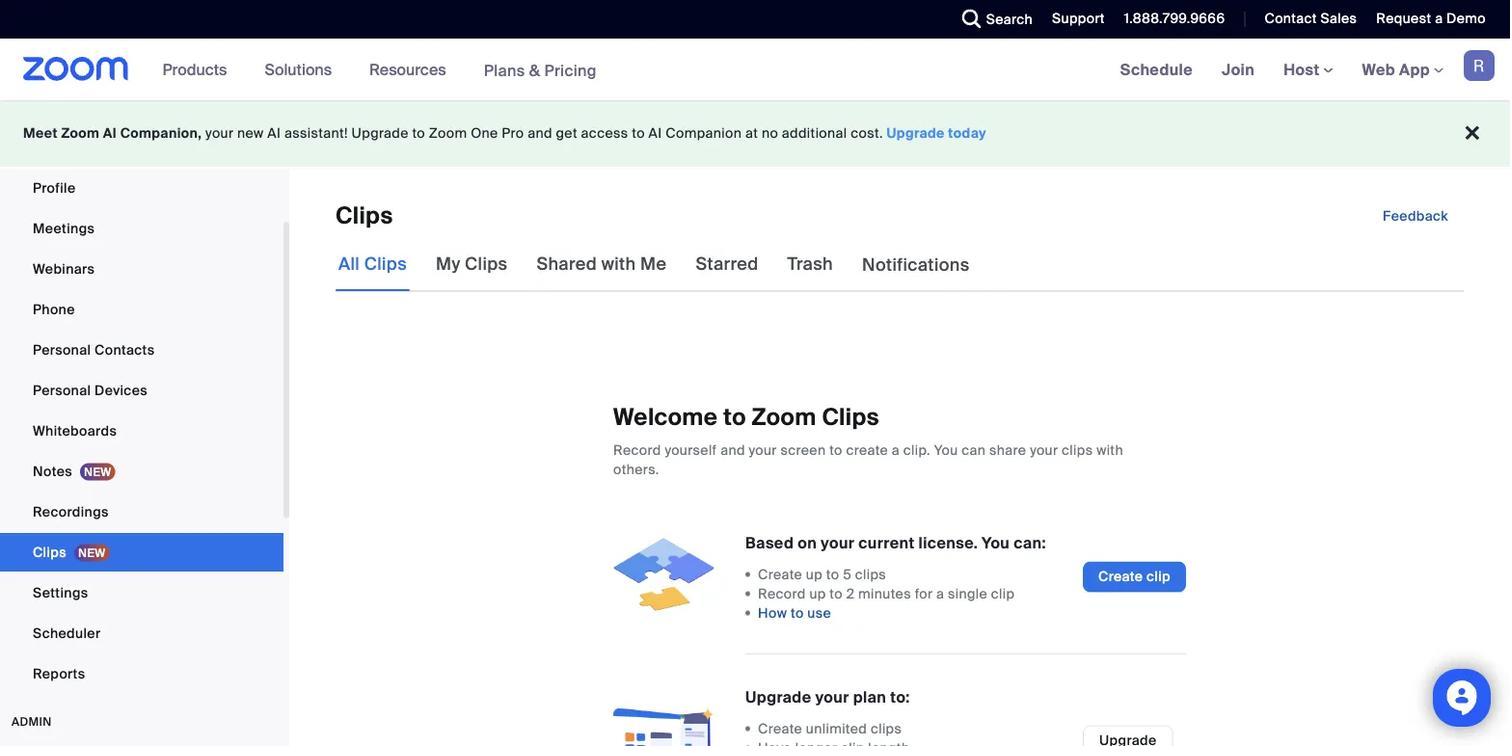 Task type: describe. For each thing, give the bounding box(es) containing it.
1 horizontal spatial record
[[758, 585, 806, 603]]

meet zoom ai companion, footer
[[0, 100, 1511, 167]]

how to use button
[[758, 604, 832, 623]]

join link
[[1208, 39, 1270, 100]]

license.
[[919, 533, 978, 553]]

0 horizontal spatial clip
[[991, 585, 1015, 603]]

your right share
[[1030, 441, 1059, 459]]

up for create
[[806, 566, 823, 584]]

host
[[1284, 59, 1324, 80]]

up for record
[[810, 585, 826, 603]]

tabs of clips tab list
[[336, 237, 973, 292]]

support
[[1052, 10, 1105, 27]]

resources button
[[370, 39, 455, 100]]

and inside welcome to zoom clips record yourself and your screen to create a clip. you can share your clips with others.
[[721, 441, 745, 459]]

web
[[1363, 59, 1396, 80]]

plan
[[853, 687, 887, 708]]

create inside button
[[1099, 568, 1143, 586]]

0 horizontal spatial zoom
[[61, 124, 100, 142]]

personal for personal devices
[[33, 382, 91, 399]]

record up to 2 minutes for a single clip
[[758, 585, 1015, 603]]

all
[[339, 253, 360, 275]]

scheduler link
[[0, 614, 284, 653]]

demo
[[1447, 10, 1486, 27]]

today
[[949, 124, 987, 142]]

feedback button
[[1368, 201, 1464, 232]]

welcome
[[614, 403, 718, 433]]

reports link
[[0, 655, 284, 694]]

companion,
[[120, 124, 202, 142]]

1 vertical spatial you
[[982, 533, 1010, 553]]

shared with me tab
[[534, 237, 670, 291]]

unlimited
[[806, 720, 867, 738]]

clips inside tab
[[364, 253, 407, 275]]

request
[[1377, 10, 1432, 27]]

web app
[[1363, 59, 1430, 80]]

settings link
[[0, 574, 284, 613]]

upgrade today link
[[887, 124, 987, 142]]

clips inside welcome to zoom clips record yourself and your screen to create a clip. you can share your clips with others.
[[822, 403, 880, 433]]

products
[[163, 59, 227, 80]]

minutes
[[859, 585, 912, 603]]

contact
[[1265, 10, 1317, 27]]

access
[[581, 124, 628, 142]]

how to use
[[758, 604, 832, 622]]

companion
[[666, 124, 742, 142]]

zoom logo image
[[23, 57, 129, 81]]

create for upgrade your plan to:
[[758, 720, 803, 738]]

can:
[[1014, 533, 1047, 553]]

reports
[[33, 665, 85, 683]]

to:
[[891, 687, 910, 708]]

single
[[948, 585, 988, 603]]

can
[[962, 441, 986, 459]]

upgrade your plan to:
[[746, 687, 910, 708]]

your inside meet zoom ai companion, footer
[[206, 124, 234, 142]]

to down resources 'dropdown button' in the left of the page
[[412, 124, 425, 142]]

plans
[[484, 60, 525, 80]]

pricing
[[544, 60, 597, 80]]

pro
[[502, 124, 524, 142]]

notes link
[[0, 452, 284, 491]]

share
[[990, 441, 1027, 459]]

trash
[[788, 253, 833, 275]]

product information navigation
[[148, 39, 611, 102]]

cost.
[[851, 124, 883, 142]]

to right access
[[632, 124, 645, 142]]

meet
[[23, 124, 58, 142]]

you inside welcome to zoom clips record yourself and your screen to create a clip. you can share your clips with others.
[[934, 441, 958, 459]]

use
[[808, 604, 832, 622]]

create up to 5 clips
[[758, 566, 887, 584]]

me
[[641, 253, 667, 275]]

settings
[[33, 584, 88, 602]]

how
[[758, 604, 787, 622]]

meetings
[[33, 219, 95, 237]]

all clips tab
[[336, 237, 410, 291]]

products button
[[163, 39, 236, 100]]

schedule link
[[1106, 39, 1208, 100]]

your up 'create unlimited clips'
[[816, 687, 849, 708]]

scheduler
[[33, 625, 101, 642]]

personal menu menu
[[0, 128, 284, 695]]

notes
[[33, 463, 72, 480]]

based
[[746, 533, 794, 553]]

profile link
[[0, 169, 284, 207]]

whiteboards
[[33, 422, 117, 440]]

to inside button
[[791, 604, 804, 622]]

on
[[798, 533, 817, 553]]

for
[[915, 585, 933, 603]]

your right on
[[821, 533, 855, 553]]

1 vertical spatial clips
[[855, 566, 887, 584]]

feedback
[[1383, 207, 1449, 225]]

resources
[[370, 59, 446, 80]]

yourself
[[665, 441, 717, 459]]

new
[[237, 124, 264, 142]]

your left screen
[[749, 441, 777, 459]]

profile
[[33, 179, 76, 197]]

with inside tab
[[602, 253, 636, 275]]

sales
[[1321, 10, 1358, 27]]

personal for personal contacts
[[33, 341, 91, 359]]

devices
[[95, 382, 148, 399]]

additional
[[782, 124, 847, 142]]

plans & pricing
[[484, 60, 597, 80]]

2 horizontal spatial upgrade
[[887, 124, 945, 142]]

clips inside personal menu menu
[[33, 544, 67, 561]]

2
[[847, 585, 855, 603]]



Task type: vqa. For each thing, say whether or not it's contained in the screenshot.
Clips inside the Tab
yes



Task type: locate. For each thing, give the bounding box(es) containing it.
personal devices link
[[0, 371, 284, 410]]

1 horizontal spatial a
[[937, 585, 945, 603]]

0 vertical spatial record
[[614, 441, 661, 459]]

0 horizontal spatial record
[[614, 441, 661, 459]]

0 vertical spatial personal
[[33, 341, 91, 359]]

3 ai from the left
[[649, 124, 662, 142]]

you left can
[[934, 441, 958, 459]]

welcome to zoom clips record yourself and your screen to create a clip. you can share your clips with others.
[[614, 403, 1124, 479]]

a left demo
[[1435, 10, 1443, 27]]

to left '5'
[[826, 566, 840, 584]]

phone
[[33, 300, 75, 318]]

1 horizontal spatial upgrade
[[746, 687, 812, 708]]

clips right share
[[1062, 441, 1093, 459]]

clips
[[336, 201, 393, 231], [364, 253, 407, 275], [465, 253, 508, 275], [822, 403, 880, 433], [33, 544, 67, 561]]

1 vertical spatial and
[[721, 441, 745, 459]]

zoom left one
[[429, 124, 467, 142]]

1 vertical spatial a
[[892, 441, 900, 459]]

1.888.799.9666 button up schedule link
[[1125, 10, 1225, 27]]

zoom up screen
[[752, 403, 817, 433]]

upgrade down product information "navigation"
[[352, 124, 409, 142]]

1 personal from the top
[[33, 341, 91, 359]]

2 vertical spatial clips
[[871, 720, 902, 738]]

ai right new on the left top
[[267, 124, 281, 142]]

1.888.799.9666 button
[[1110, 0, 1230, 39], [1125, 10, 1225, 27]]

meetings link
[[0, 209, 284, 248]]

personal down phone
[[33, 341, 91, 359]]

to
[[412, 124, 425, 142], [632, 124, 645, 142], [724, 403, 746, 433], [830, 441, 843, 459], [826, 566, 840, 584], [830, 585, 843, 603], [791, 604, 804, 622]]

my
[[436, 253, 461, 275]]

clip.
[[904, 441, 931, 459]]

banner containing products
[[0, 39, 1511, 102]]

at
[[746, 124, 758, 142]]

zoom right meet
[[61, 124, 100, 142]]

create clip
[[1099, 568, 1171, 586]]

2 horizontal spatial ai
[[649, 124, 662, 142]]

a right for
[[937, 585, 945, 603]]

1.888.799.9666 button up schedule
[[1110, 0, 1230, 39]]

trash tab
[[785, 237, 836, 291]]

zoom inside welcome to zoom clips record yourself and your screen to create a clip. you can share your clips with others.
[[752, 403, 817, 433]]

upgrade right cost.
[[887, 124, 945, 142]]

profile picture image
[[1464, 50, 1495, 81]]

and right yourself
[[721, 441, 745, 459]]

personal up the whiteboards
[[33, 382, 91, 399]]

with
[[602, 253, 636, 275], [1097, 441, 1124, 459]]

a
[[1435, 10, 1443, 27], [892, 441, 900, 459], [937, 585, 945, 603]]

a left clip. at the right of the page
[[892, 441, 900, 459]]

2 horizontal spatial zoom
[[752, 403, 817, 433]]

a inside welcome to zoom clips record yourself and your screen to create a clip. you can share your clips with others.
[[892, 441, 900, 459]]

assistant!
[[285, 124, 348, 142]]

to right welcome
[[724, 403, 746, 433]]

search button
[[948, 0, 1038, 39]]

clips down to:
[[871, 720, 902, 738]]

solutions
[[265, 59, 332, 80]]

up up use
[[810, 585, 826, 603]]

whiteboards link
[[0, 412, 284, 450]]

0 vertical spatial you
[[934, 441, 958, 459]]

based on your current license. you can:
[[746, 533, 1047, 553]]

1 horizontal spatial you
[[982, 533, 1010, 553]]

admin
[[12, 715, 52, 730]]

0 vertical spatial clips
[[1062, 441, 1093, 459]]

webinars
[[33, 260, 95, 278]]

get
[[556, 124, 578, 142]]

ai
[[103, 124, 117, 142], [267, 124, 281, 142], [649, 124, 662, 142]]

0 horizontal spatial upgrade
[[352, 124, 409, 142]]

current
[[859, 533, 915, 553]]

your left new on the left top
[[206, 124, 234, 142]]

starred tab
[[693, 237, 762, 291]]

0 horizontal spatial with
[[602, 253, 636, 275]]

to left use
[[791, 604, 804, 622]]

starred
[[696, 253, 759, 275]]

and left get
[[528, 124, 553, 142]]

upgrade up 'create unlimited clips'
[[746, 687, 812, 708]]

ai left companion
[[649, 124, 662, 142]]

clips up create
[[822, 403, 880, 433]]

create for based on your current license. you can:
[[758, 566, 803, 584]]

clips inside welcome to zoom clips record yourself and your screen to create a clip. you can share your clips with others.
[[1062, 441, 1093, 459]]

0 vertical spatial a
[[1435, 10, 1443, 27]]

clips right all
[[364, 253, 407, 275]]

app
[[1400, 59, 1430, 80]]

create clip button
[[1083, 562, 1186, 593]]

clips inside "tab"
[[465, 253, 508, 275]]

2 ai from the left
[[267, 124, 281, 142]]

1 vertical spatial record
[[758, 585, 806, 603]]

1 ai from the left
[[103, 124, 117, 142]]

0 horizontal spatial ai
[[103, 124, 117, 142]]

0 horizontal spatial you
[[934, 441, 958, 459]]

0 vertical spatial up
[[806, 566, 823, 584]]

you
[[934, 441, 958, 459], [982, 533, 1010, 553]]

you left can:
[[982, 533, 1010, 553]]

zoom
[[61, 124, 100, 142], [429, 124, 467, 142], [752, 403, 817, 433]]

contact sales
[[1265, 10, 1358, 27]]

clips link
[[0, 533, 284, 572]]

ai left companion,
[[103, 124, 117, 142]]

clip inside button
[[1147, 568, 1171, 586]]

1 vertical spatial up
[[810, 585, 826, 603]]

clips up settings
[[33, 544, 67, 561]]

1 horizontal spatial ai
[[267, 124, 281, 142]]

personal
[[33, 341, 91, 359], [33, 382, 91, 399]]

to left create
[[830, 441, 843, 459]]

recordings link
[[0, 493, 284, 532]]

shared with me
[[537, 253, 667, 275]]

record
[[614, 441, 661, 459], [758, 585, 806, 603]]

1 horizontal spatial zoom
[[429, 124, 467, 142]]

my clips
[[436, 253, 508, 275]]

shared
[[537, 253, 597, 275]]

0 horizontal spatial a
[[892, 441, 900, 459]]

with inside welcome to zoom clips record yourself and your screen to create a clip. you can share your clips with others.
[[1097, 441, 1124, 459]]

0 vertical spatial with
[[602, 253, 636, 275]]

to left '2'
[[830, 585, 843, 603]]

1 horizontal spatial clip
[[1147, 568, 1171, 586]]

schedule
[[1121, 59, 1193, 80]]

one
[[471, 124, 498, 142]]

meet zoom ai companion, your new ai assistant! upgrade to zoom one pro and get access to ai companion at no additional cost. upgrade today
[[23, 124, 987, 142]]

record up others.
[[614, 441, 661, 459]]

record up how
[[758, 585, 806, 603]]

clips right "my"
[[465, 253, 508, 275]]

support link
[[1038, 0, 1110, 39], [1052, 10, 1105, 27]]

0 vertical spatial and
[[528, 124, 553, 142]]

all clips
[[339, 253, 407, 275]]

clips right '5'
[[855, 566, 887, 584]]

no
[[762, 124, 779, 142]]

clips up all clips
[[336, 201, 393, 231]]

2 horizontal spatial a
[[1435, 10, 1443, 27]]

plans & pricing link
[[484, 60, 597, 80], [484, 60, 597, 80]]

5
[[843, 566, 852, 584]]

banner
[[0, 39, 1511, 102]]

webinars link
[[0, 250, 284, 288]]

meetings navigation
[[1106, 39, 1511, 102]]

notifications
[[862, 254, 970, 277]]

1 vertical spatial with
[[1097, 441, 1124, 459]]

solutions button
[[265, 39, 341, 100]]

personal contacts link
[[0, 331, 284, 369]]

0 horizontal spatial and
[[528, 124, 553, 142]]

request a demo
[[1377, 10, 1486, 27]]

1 horizontal spatial with
[[1097, 441, 1124, 459]]

personal devices
[[33, 382, 148, 399]]

create unlimited clips
[[758, 720, 902, 738]]

1 horizontal spatial and
[[721, 441, 745, 459]]

my clips tab
[[433, 237, 511, 291]]

up down on
[[806, 566, 823, 584]]

create
[[758, 566, 803, 584], [1099, 568, 1143, 586], [758, 720, 803, 738]]

web app button
[[1363, 59, 1444, 80]]

personal contacts
[[33, 341, 155, 359]]

2 personal from the top
[[33, 382, 91, 399]]

record inside welcome to zoom clips record yourself and your screen to create a clip. you can share your clips with others.
[[614, 441, 661, 459]]

screen
[[781, 441, 826, 459]]

2 vertical spatial a
[[937, 585, 945, 603]]

contacts
[[95, 341, 155, 359]]

and inside meet zoom ai companion, footer
[[528, 124, 553, 142]]

others.
[[614, 461, 659, 479]]

1 vertical spatial personal
[[33, 382, 91, 399]]



